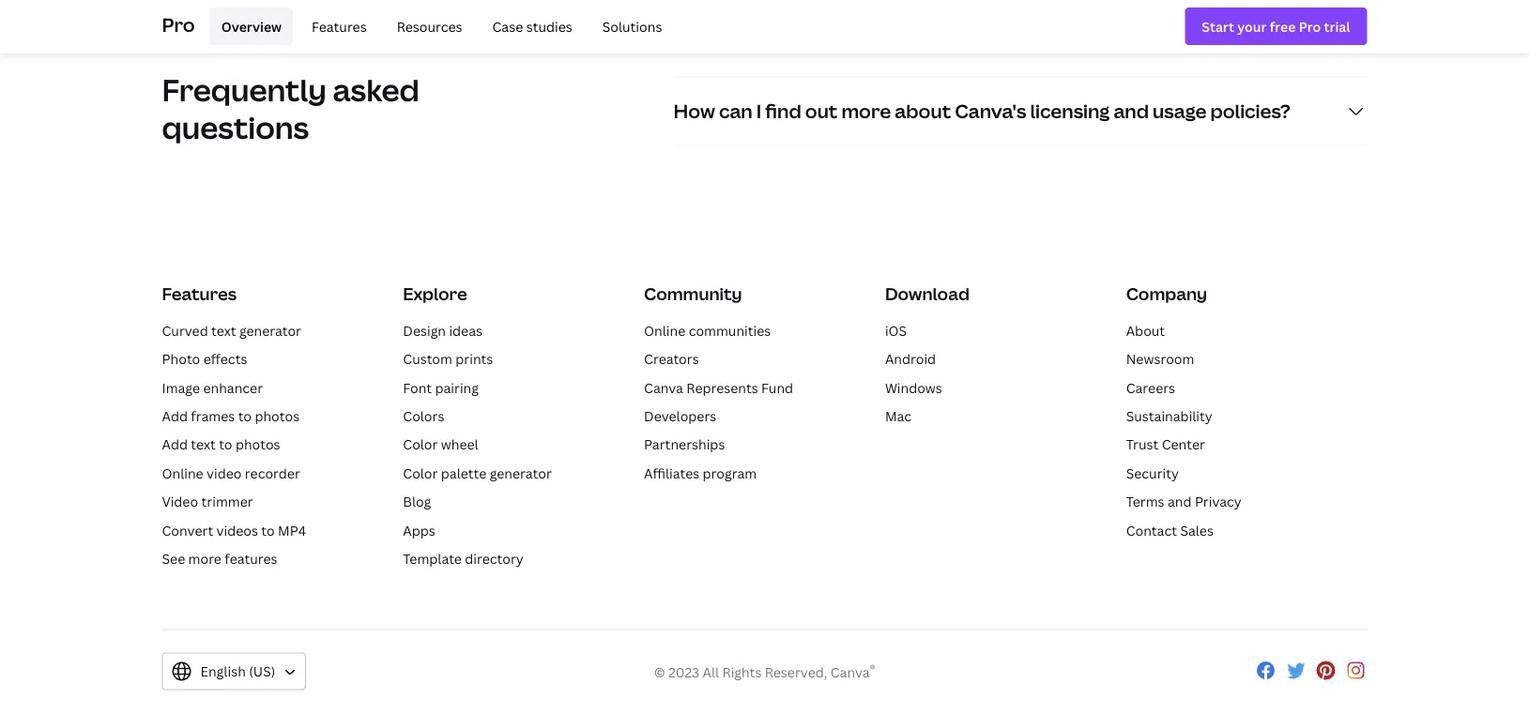 Task type: vqa. For each thing, say whether or not it's contained in the screenshot.
Soft Gradient Star Illustration image
no



Task type: describe. For each thing, give the bounding box(es) containing it.
trust center
[[1127, 436, 1206, 454]]

all
[[703, 664, 719, 682]]

it
[[824, 30, 837, 56]]

sustainability
[[1127, 408, 1213, 426]]

template directory
[[403, 550, 524, 568]]

affiliates
[[644, 465, 700, 483]]

questions
[[162, 107, 309, 148]]

English (US) button
[[162, 654, 306, 691]]

online for online video recorder
[[162, 465, 203, 483]]

communities
[[689, 322, 771, 340]]

add frames to photos
[[162, 408, 300, 426]]

pairing
[[435, 379, 479, 397]]

add text to photos
[[162, 436, 280, 454]]

convert videos to mp4
[[162, 522, 306, 540]]

partnerships
[[644, 436, 725, 454]]

program
[[703, 465, 757, 483]]

curved text generator
[[162, 322, 301, 340]]

and inside dropdown button
[[1114, 99, 1149, 124]]

trust
[[1127, 436, 1159, 454]]

studies
[[526, 17, 573, 35]]

image
[[162, 379, 200, 397]]

video trimmer
[[162, 493, 253, 511]]

terms and privacy
[[1127, 493, 1242, 511]]

curved text generator link
[[162, 322, 301, 340]]

convert
[[162, 522, 213, 540]]

font
[[403, 379, 432, 397]]

how can i find out more about canva's licensing and usage policies?
[[674, 99, 1291, 124]]

prints
[[456, 351, 493, 368]]

1 vertical spatial canva
[[644, 379, 684, 397]]

0 horizontal spatial features
[[162, 283, 237, 306]]

text for add
[[191, 436, 216, 454]]

frequently asked questions
[[162, 70, 420, 148]]

add for add frames to photos
[[162, 408, 188, 426]]

how for how can i find out more about canva's licensing and usage policies?
[[674, 99, 715, 124]]

text for curved
[[211, 322, 236, 340]]

blog link
[[403, 493, 431, 511]]

directory
[[465, 550, 524, 568]]

mp4
[[278, 522, 306, 540]]

security link
[[1127, 465, 1179, 483]]

0 horizontal spatial more
[[188, 550, 222, 568]]

policies?
[[1211, 99, 1291, 124]]

generator for color palette generator
[[490, 465, 552, 483]]

android link
[[885, 351, 936, 368]]

solutions
[[603, 17, 662, 35]]

effects
[[203, 351, 247, 368]]

canva's
[[955, 99, 1027, 124]]

case studies
[[493, 17, 573, 35]]

reserved,
[[765, 664, 828, 682]]

english (us)
[[200, 663, 275, 681]]

photo effects
[[162, 351, 247, 368]]

about
[[1127, 322, 1166, 340]]

recorder
[[245, 465, 300, 483]]

see more features link
[[162, 550, 278, 568]]

font pairing
[[403, 379, 479, 397]]

affiliates program link
[[644, 465, 757, 483]]

colors
[[403, 408, 445, 426]]

color wheel link
[[403, 436, 479, 454]]

canva represents fund
[[644, 379, 794, 397]]

see more features
[[162, 550, 278, 568]]

mac
[[885, 408, 912, 426]]

privacy
[[1195, 493, 1242, 511]]

partnerships link
[[644, 436, 725, 454]]

overview
[[221, 17, 282, 35]]

pro?
[[1009, 30, 1052, 56]]

community
[[644, 283, 742, 306]]

(us)
[[249, 663, 275, 681]]

color palette generator
[[403, 465, 552, 483]]

creators
[[644, 351, 699, 368]]

to for add text to photos
[[219, 436, 232, 454]]

menu bar inside pro element
[[203, 8, 674, 45]]

frames
[[191, 408, 235, 426]]

i
[[757, 99, 762, 124]]

contact
[[1127, 522, 1178, 540]]

image enhancer link
[[162, 379, 263, 397]]

ios link
[[885, 322, 907, 340]]

online video recorder link
[[162, 465, 300, 483]]

windows
[[885, 379, 943, 397]]

pro element
[[162, 0, 1368, 53]]

features
[[225, 550, 278, 568]]

to for convert videos to mp4
[[261, 522, 275, 540]]

generator for curved text generator
[[239, 322, 301, 340]]

resources
[[397, 17, 463, 35]]

rights
[[723, 664, 762, 682]]

font pairing link
[[403, 379, 479, 397]]

case
[[493, 17, 523, 35]]

represents
[[687, 379, 758, 397]]

online communities
[[644, 322, 771, 340]]

custom
[[403, 351, 453, 368]]

image enhancer
[[162, 379, 263, 397]]

how for how much does it cost to use canva pro?
[[674, 30, 715, 56]]

2023
[[669, 664, 700, 682]]



Task type: locate. For each thing, give the bounding box(es) containing it.
canva
[[947, 30, 1006, 56], [644, 379, 684, 397], [831, 664, 870, 682]]

use
[[911, 30, 943, 56]]

photos for add text to photos
[[236, 436, 280, 454]]

online up video
[[162, 465, 203, 483]]

how left can
[[674, 99, 715, 124]]

color down colors "link"
[[403, 436, 438, 454]]

can
[[719, 99, 753, 124]]

design
[[403, 322, 446, 340]]

canva represents fund link
[[644, 379, 794, 397]]

©
[[654, 664, 666, 682]]

more right out
[[842, 99, 891, 124]]

windows link
[[885, 379, 943, 397]]

find
[[766, 99, 802, 124]]

1 horizontal spatial canva
[[831, 664, 870, 682]]

1 horizontal spatial more
[[842, 99, 891, 124]]

features up curved
[[162, 283, 237, 306]]

frequently
[[162, 70, 327, 110]]

menu bar containing overview
[[203, 8, 674, 45]]

1 vertical spatial photos
[[236, 436, 280, 454]]

to for add frames to photos
[[238, 408, 252, 426]]

features inside pro element
[[312, 17, 367, 35]]

download
[[885, 283, 970, 306]]

videos
[[217, 522, 258, 540]]

to up video
[[219, 436, 232, 454]]

more right the see at left
[[188, 550, 222, 568]]

0 vertical spatial add
[[162, 408, 188, 426]]

0 horizontal spatial canva
[[644, 379, 684, 397]]

menu bar
[[203, 8, 674, 45]]

0 vertical spatial online
[[644, 322, 686, 340]]

0 horizontal spatial and
[[1114, 99, 1149, 124]]

custom prints
[[403, 351, 493, 368]]

text
[[211, 322, 236, 340], [191, 436, 216, 454]]

sales
[[1181, 522, 1214, 540]]

online up creators link
[[644, 322, 686, 340]]

color for color wheel
[[403, 436, 438, 454]]

how left the "much"
[[674, 30, 715, 56]]

1 vertical spatial text
[[191, 436, 216, 454]]

color for color palette generator
[[403, 465, 438, 483]]

apps link
[[403, 522, 435, 540]]

1 vertical spatial color
[[403, 465, 438, 483]]

0 vertical spatial features
[[312, 17, 367, 35]]

add up video
[[162, 436, 188, 454]]

contact sales link
[[1127, 522, 1214, 540]]

2 add from the top
[[162, 436, 188, 454]]

0 vertical spatial generator
[[239, 322, 301, 340]]

online for online communities
[[644, 322, 686, 340]]

0 vertical spatial more
[[842, 99, 891, 124]]

photos up recorder
[[236, 436, 280, 454]]

video trimmer link
[[162, 493, 253, 511]]

1 vertical spatial features
[[162, 283, 237, 306]]

ideas
[[449, 322, 483, 340]]

design ideas
[[403, 322, 483, 340]]

2 color from the top
[[403, 465, 438, 483]]

video
[[162, 493, 198, 511]]

1 horizontal spatial and
[[1168, 493, 1192, 511]]

terms
[[1127, 493, 1165, 511]]

photos
[[255, 408, 300, 426], [236, 436, 280, 454]]

photos for add frames to photos
[[255, 408, 300, 426]]

1 vertical spatial generator
[[490, 465, 552, 483]]

generator
[[239, 322, 301, 340], [490, 465, 552, 483]]

0 vertical spatial photos
[[255, 408, 300, 426]]

0 horizontal spatial generator
[[239, 322, 301, 340]]

and up contact sales
[[1168, 493, 1192, 511]]

mac link
[[885, 408, 912, 426]]

0 vertical spatial color
[[403, 436, 438, 454]]

trimmer
[[201, 493, 253, 511]]

and left usage
[[1114, 99, 1149, 124]]

0 vertical spatial text
[[211, 322, 236, 340]]

canva inside © 2023 all rights reserved, canva ®
[[831, 664, 870, 682]]

add
[[162, 408, 188, 426], [162, 436, 188, 454]]

how much does it cost to use canva pro?
[[674, 30, 1052, 56]]

to left mp4
[[261, 522, 275, 540]]

more inside dropdown button
[[842, 99, 891, 124]]

1 vertical spatial more
[[188, 550, 222, 568]]

canva inside dropdown button
[[947, 30, 1006, 56]]

terms and privacy link
[[1127, 493, 1242, 511]]

generator right palette
[[490, 465, 552, 483]]

text up "effects"
[[211, 322, 236, 340]]

wheel
[[441, 436, 479, 454]]

affiliates program
[[644, 465, 757, 483]]

photo effects link
[[162, 351, 247, 368]]

®
[[870, 662, 875, 677]]

out
[[806, 99, 838, 124]]

design ideas link
[[403, 322, 483, 340]]

ios
[[885, 322, 907, 340]]

1 vertical spatial how
[[674, 99, 715, 124]]

company
[[1127, 283, 1208, 306]]

online video recorder
[[162, 465, 300, 483]]

custom prints link
[[403, 351, 493, 368]]

text down frames
[[191, 436, 216, 454]]

0 vertical spatial canva
[[947, 30, 1006, 56]]

1 add from the top
[[162, 408, 188, 426]]

to left use
[[887, 30, 907, 56]]

newsroom
[[1127, 351, 1195, 368]]

0 vertical spatial and
[[1114, 99, 1149, 124]]

1 color from the top
[[403, 436, 438, 454]]

see
[[162, 550, 185, 568]]

to inside dropdown button
[[887, 30, 907, 56]]

how
[[674, 30, 715, 56], [674, 99, 715, 124]]

0 horizontal spatial online
[[162, 465, 203, 483]]

online
[[644, 322, 686, 340], [162, 465, 203, 483]]

1 horizontal spatial features
[[312, 17, 367, 35]]

photo
[[162, 351, 200, 368]]

trust center link
[[1127, 436, 1206, 454]]

canva right reserved,
[[831, 664, 870, 682]]

how can i find out more about canva's licensing and usage policies? button
[[674, 78, 1368, 146]]

licensing
[[1031, 99, 1110, 124]]

0 vertical spatial how
[[674, 30, 715, 56]]

about link
[[1127, 322, 1166, 340]]

careers
[[1127, 379, 1176, 397]]

much
[[719, 30, 771, 56]]

add for add text to photos
[[162, 436, 188, 454]]

cost
[[841, 30, 883, 56]]

1 vertical spatial and
[[1168, 493, 1192, 511]]

to down "enhancer"
[[238, 408, 252, 426]]

photos down "enhancer"
[[255, 408, 300, 426]]

1 horizontal spatial generator
[[490, 465, 552, 483]]

android
[[885, 351, 936, 368]]

generator up "effects"
[[239, 322, 301, 340]]

pro
[[162, 11, 195, 37]]

overview link
[[210, 8, 293, 45]]

1 vertical spatial online
[[162, 465, 203, 483]]

about
[[895, 99, 951, 124]]

2 how from the top
[[674, 99, 715, 124]]

template
[[403, 550, 462, 568]]

1 how from the top
[[674, 30, 715, 56]]

does
[[774, 30, 820, 56]]

add down image
[[162, 408, 188, 426]]

enhancer
[[203, 379, 263, 397]]

english
[[200, 663, 246, 681]]

2 vertical spatial canva
[[831, 664, 870, 682]]

video
[[207, 465, 242, 483]]

canva down creators
[[644, 379, 684, 397]]

sustainability link
[[1127, 408, 1213, 426]]

color up blog link
[[403, 465, 438, 483]]

1 horizontal spatial online
[[644, 322, 686, 340]]

developers
[[644, 408, 717, 426]]

careers link
[[1127, 379, 1176, 397]]

features up asked
[[312, 17, 367, 35]]

convert videos to mp4 link
[[162, 522, 306, 540]]

1 vertical spatial add
[[162, 436, 188, 454]]

canva right use
[[947, 30, 1006, 56]]

creators link
[[644, 351, 699, 368]]

© 2023 all rights reserved, canva ®
[[654, 662, 875, 682]]

2 horizontal spatial canva
[[947, 30, 1006, 56]]

case studies link
[[481, 8, 584, 45]]



